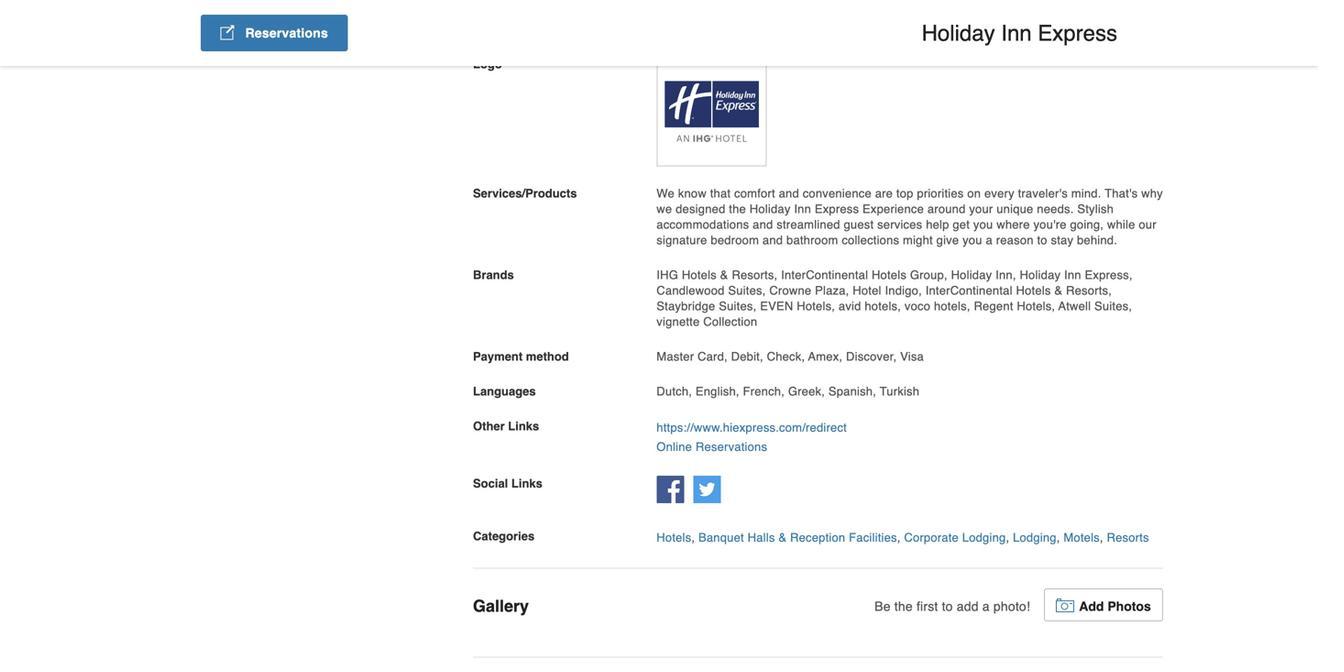 Task type: vqa. For each thing, say whether or not it's contained in the screenshot.
'More Types Of Dental Services In Ottawa'
no



Task type: describe. For each thing, give the bounding box(es) containing it.
voco
[[905, 300, 931, 313]]

categories
[[473, 530, 535, 543]]

spanish,
[[829, 385, 877, 399]]

facilities
[[849, 531, 898, 545]]

gallery
[[473, 597, 529, 616]]

collections
[[842, 233, 900, 247]]

ihg hotels & resorts, intercontinental hotels group, holiday inn, holiday inn express, candlewood suites, crowne plaza, hotel indigo, intercontinental hotels & resorts, staybridge suites, even hotels, avid hotels, voco hotels, regent hotels, atwell suites, vignette collection
[[657, 268, 1133, 329]]

going,
[[1071, 218, 1104, 232]]

hotels up indigo,
[[872, 268, 907, 282]]

guest
[[844, 218, 874, 232]]

languages
[[473, 385, 536, 399]]

inn inside ihg hotels & resorts, intercontinental hotels group, holiday inn, holiday inn express, candlewood suites, crowne plaza, hotel indigo, intercontinental hotels & resorts, staybridge suites, even hotels, avid hotels, voco hotels, regent hotels, atwell suites, vignette collection
[[1065, 268, 1082, 282]]

that's
[[1105, 187, 1139, 200]]

corporate lodging link
[[905, 531, 1007, 545]]

candlewood
[[657, 284, 725, 298]]

0 vertical spatial reservations
[[245, 26, 328, 40]]

social
[[473, 477, 508, 491]]

get
[[953, 218, 970, 232]]

be
[[875, 599, 891, 614]]

2 vertical spatial and
[[763, 233, 783, 247]]

resorts link
[[1108, 531, 1150, 545]]

indigo,
[[886, 284, 923, 298]]

method
[[526, 350, 569, 364]]

1 hotels, from the left
[[797, 300, 836, 313]]

social links
[[473, 477, 543, 491]]

https://www.hiexpress.com/redirect online reservations
[[657, 421, 847, 454]]

you're
[[1034, 218, 1067, 232]]

add photos
[[1080, 599, 1152, 614]]

0 horizontal spatial to
[[943, 599, 954, 614]]

1 horizontal spatial express
[[1039, 20, 1118, 46]]

discover,
[[847, 350, 897, 364]]

hotels link
[[657, 531, 692, 545]]

hotel
[[853, 284, 882, 298]]

dutch, english, french, greek, spanish, turkish
[[657, 385, 920, 399]]

might
[[904, 233, 934, 247]]

help
[[927, 218, 950, 232]]

2 lodging from the left
[[1014, 531, 1057, 545]]

services/products
[[473, 187, 577, 200]]

1 vertical spatial intercontinental
[[926, 284, 1013, 298]]

stylish
[[1078, 202, 1114, 216]]

photos
[[1108, 599, 1152, 614]]

https://www.hiexpress.com/redirect link
[[657, 421, 847, 435]]

bathroom
[[787, 233, 839, 247]]

master
[[657, 350, 695, 364]]

bedroom
[[711, 233, 760, 247]]

that
[[711, 187, 731, 200]]

give
[[937, 233, 960, 247]]

1 hotels, from the left
[[865, 300, 902, 313]]

designed
[[676, 202, 726, 216]]

behind.
[[1078, 233, 1118, 247]]

we
[[657, 202, 673, 216]]

express,
[[1086, 268, 1133, 282]]

amex,
[[809, 350, 843, 364]]

french,
[[743, 385, 785, 399]]

know
[[679, 187, 707, 200]]

hotels left banquet
[[657, 531, 692, 545]]

1 horizontal spatial resorts,
[[1067, 284, 1113, 298]]

even
[[761, 300, 794, 313]]

links for other links
[[508, 420, 540, 433]]

lodging link
[[1014, 531, 1057, 545]]

1 , from the left
[[692, 531, 695, 545]]

banquet
[[699, 531, 745, 545]]

add
[[1080, 599, 1105, 614]]

2 horizontal spatial &
[[1055, 284, 1063, 298]]

reception
[[791, 531, 846, 545]]

motels
[[1064, 531, 1101, 545]]

links for social links
[[512, 477, 543, 491]]

unique
[[997, 202, 1034, 216]]

2 hotels, from the left
[[935, 300, 971, 313]]

0 vertical spatial resorts,
[[732, 268, 778, 282]]

comfort
[[735, 187, 776, 200]]

our
[[1139, 218, 1157, 232]]

suites, up collection
[[719, 300, 757, 313]]

every
[[985, 187, 1015, 200]]

card,
[[698, 350, 728, 364]]

atwell
[[1059, 300, 1092, 313]]

reason
[[997, 233, 1034, 247]]

motels link
[[1064, 531, 1101, 545]]

0 vertical spatial &
[[721, 268, 729, 282]]

services
[[878, 218, 923, 232]]

staybridge
[[657, 300, 716, 313]]

visa
[[901, 350, 925, 364]]

hotels , banquet halls & reception facilities , corporate lodging , lodging , motels , resorts
[[657, 531, 1150, 545]]

mind.
[[1072, 187, 1102, 200]]

3 , from the left
[[1007, 531, 1010, 545]]



Task type: locate. For each thing, give the bounding box(es) containing it.
https://www.hiexpress.com/redirect
[[657, 421, 847, 435]]

you
[[974, 218, 994, 232], [963, 233, 983, 247]]

priorities
[[918, 187, 964, 200]]

payment method
[[473, 350, 569, 364]]

convenience
[[803, 187, 872, 200]]

online reservations link
[[657, 440, 768, 454]]

1 vertical spatial and
[[753, 218, 774, 232]]

0 vertical spatial express
[[1039, 20, 1118, 46]]

suites, up even on the top right of page
[[729, 284, 766, 298]]

1 vertical spatial the
[[895, 599, 913, 614]]

0 vertical spatial a
[[986, 233, 993, 247]]

on
[[968, 187, 982, 200]]

payment
[[473, 350, 523, 364]]

debit,
[[732, 350, 764, 364]]

regent
[[975, 300, 1014, 313]]

signature
[[657, 233, 708, 247]]

the down that
[[729, 202, 747, 216]]

links right other
[[508, 420, 540, 433]]

express
[[1039, 20, 1118, 46], [815, 202, 860, 216]]

1 horizontal spatial hotels,
[[935, 300, 971, 313]]

add
[[957, 599, 979, 614]]

brands
[[473, 268, 514, 282]]

inn inside we know that comfort and convenience are top priorities on every traveler's mind. that's why we designed the holiday inn express experience around your unique needs. stylish accommodations and streamlined guest services help get you where you're going, while our signature bedroom and bathroom collections might give you a reason to stay behind.
[[795, 202, 812, 216]]

0 vertical spatial you
[[974, 218, 994, 232]]

,
[[692, 531, 695, 545], [898, 531, 901, 545], [1007, 531, 1010, 545], [1057, 531, 1061, 545], [1101, 531, 1104, 545]]

ihg
[[657, 268, 679, 282]]

why
[[1142, 187, 1164, 200]]

a inside we know that comfort and convenience are top priorities on every traveler's mind. that's why we designed the holiday inn express experience around your unique needs. stylish accommodations and streamlined guest services help get you where you're going, while our signature bedroom and bathroom collections might give you a reason to stay behind.
[[986, 233, 993, 247]]

, left lodging link
[[1007, 531, 1010, 545]]

&
[[721, 268, 729, 282], [1055, 284, 1063, 298], [779, 531, 787, 545]]

1 vertical spatial links
[[512, 477, 543, 491]]

you down "your"
[[974, 218, 994, 232]]

other links
[[473, 420, 540, 433]]

halls
[[748, 531, 776, 545]]

0 horizontal spatial express
[[815, 202, 860, 216]]

5 , from the left
[[1101, 531, 1104, 545]]

0 horizontal spatial intercontinental
[[782, 268, 869, 282]]

plaza,
[[816, 284, 850, 298]]

to right first
[[943, 599, 954, 614]]

hotels, down plaza,
[[797, 300, 836, 313]]

, left banquet
[[692, 531, 695, 545]]

hotels
[[682, 268, 717, 282], [872, 268, 907, 282], [1017, 284, 1052, 298], [657, 531, 692, 545]]

1 horizontal spatial intercontinental
[[926, 284, 1013, 298]]

0 vertical spatial to
[[1038, 233, 1048, 247]]

other
[[473, 420, 505, 433]]

1 horizontal spatial reservations
[[696, 440, 768, 454]]

& down "bedroom"
[[721, 268, 729, 282]]

to inside we know that comfort and convenience are top priorities on every traveler's mind. that's why we designed the holiday inn express experience around your unique needs. stylish accommodations and streamlined guest services help get you where you're going, while our signature bedroom and bathroom collections might give you a reason to stay behind.
[[1038, 233, 1048, 247]]

0 horizontal spatial inn
[[795, 202, 812, 216]]

lodging left motels link
[[1014, 531, 1057, 545]]

we
[[657, 187, 675, 200]]

1 lodging from the left
[[963, 531, 1007, 545]]

reservations inside https://www.hiexpress.com/redirect online reservations
[[696, 440, 768, 454]]

your
[[970, 202, 994, 216]]

needs.
[[1038, 202, 1075, 216]]

banquet halls & reception facilities link
[[699, 531, 898, 545]]

suites, down 'express,'
[[1095, 300, 1133, 313]]

2 hotels, from the left
[[1018, 300, 1056, 313]]

and
[[779, 187, 800, 200], [753, 218, 774, 232], [763, 233, 783, 247]]

hotels down inn,
[[1017, 284, 1052, 298]]

0 vertical spatial links
[[508, 420, 540, 433]]

hotels, left atwell at right top
[[1018, 300, 1056, 313]]

master card, debit, check, amex, discover, visa
[[657, 350, 925, 364]]

1 vertical spatial to
[[943, 599, 954, 614]]

you down get
[[963, 233, 983, 247]]

where
[[997, 218, 1031, 232]]

group,
[[911, 268, 948, 282]]

0 horizontal spatial hotels,
[[865, 300, 902, 313]]

, left resorts link
[[1101, 531, 1104, 545]]

stay
[[1052, 233, 1074, 247]]

1 horizontal spatial to
[[1038, 233, 1048, 247]]

0 horizontal spatial the
[[729, 202, 747, 216]]

online
[[657, 440, 693, 454]]

1 vertical spatial express
[[815, 202, 860, 216]]

0 horizontal spatial reservations
[[245, 26, 328, 40]]

, left motels
[[1057, 531, 1061, 545]]

hotels,
[[797, 300, 836, 313], [1018, 300, 1056, 313]]

the
[[729, 202, 747, 216], [895, 599, 913, 614]]

lodging left lodging link
[[963, 531, 1007, 545]]

inn,
[[996, 268, 1017, 282]]

top
[[897, 187, 914, 200]]

holiday
[[922, 20, 996, 46], [750, 202, 791, 216], [952, 268, 993, 282], [1020, 268, 1061, 282]]

2 vertical spatial &
[[779, 531, 787, 545]]

1 vertical spatial &
[[1055, 284, 1063, 298]]

1 horizontal spatial &
[[779, 531, 787, 545]]

1 vertical spatial a
[[983, 599, 990, 614]]

0 vertical spatial the
[[729, 202, 747, 216]]

to down you're
[[1038, 233, 1048, 247]]

resorts, up even on the top right of page
[[732, 268, 778, 282]]

resorts,
[[732, 268, 778, 282], [1067, 284, 1113, 298]]

2 horizontal spatial inn
[[1065, 268, 1082, 282]]

0 vertical spatial and
[[779, 187, 800, 200]]

holiday inn express
[[922, 20, 1118, 46]]

photo!
[[994, 599, 1031, 614]]

avid
[[839, 300, 862, 313]]

add photos link
[[1045, 589, 1164, 622]]

a left 'reason'
[[986, 233, 993, 247]]

hotels, down hotel at top
[[865, 300, 902, 313]]

resorts
[[1108, 531, 1150, 545]]

reservations link
[[201, 15, 348, 51]]

accommodations
[[657, 218, 750, 232]]

and right "bedroom"
[[763, 233, 783, 247]]

the right be
[[895, 599, 913, 614]]

0 horizontal spatial lodging
[[963, 531, 1007, 545]]

corporate
[[905, 531, 959, 545]]

while
[[1108, 218, 1136, 232]]

4 , from the left
[[1057, 531, 1061, 545]]

1 vertical spatial reservations
[[696, 440, 768, 454]]

& up atwell at right top
[[1055, 284, 1063, 298]]

1 horizontal spatial lodging
[[1014, 531, 1057, 545]]

english,
[[696, 385, 740, 399]]

0 horizontal spatial &
[[721, 268, 729, 282]]

intercontinental up plaza,
[[782, 268, 869, 282]]

links
[[508, 420, 540, 433], [512, 477, 543, 491]]

lodging
[[963, 531, 1007, 545], [1014, 531, 1057, 545]]

, left corporate
[[898, 531, 901, 545]]

hotels, right voco
[[935, 300, 971, 313]]

0 horizontal spatial hotels,
[[797, 300, 836, 313]]

resorts, up atwell at right top
[[1067, 284, 1113, 298]]

2 vertical spatial inn
[[1065, 268, 1082, 282]]

first
[[917, 599, 939, 614]]

to
[[1038, 233, 1048, 247], [943, 599, 954, 614]]

and up "bedroom"
[[753, 218, 774, 232]]

1 horizontal spatial hotels,
[[1018, 300, 1056, 313]]

express inside we know that comfort and convenience are top priorities on every traveler's mind. that's why we designed the holiday inn express experience around your unique needs. stylish accommodations and streamlined guest services help get you where you're going, while our signature bedroom and bathroom collections might give you a reason to stay behind.
[[815, 202, 860, 216]]

0 horizontal spatial resorts,
[[732, 268, 778, 282]]

holiday inside we know that comfort and convenience are top priorities on every traveler's mind. that's why we designed the holiday inn express experience around your unique needs. stylish accommodations and streamlined guest services help get you where you're going, while our signature bedroom and bathroom collections might give you a reason to stay behind.
[[750, 202, 791, 216]]

0 vertical spatial intercontinental
[[782, 268, 869, 282]]

& right halls
[[779, 531, 787, 545]]

1 horizontal spatial inn
[[1002, 20, 1032, 46]]

1 vertical spatial resorts,
[[1067, 284, 1113, 298]]

turkish
[[880, 385, 920, 399]]

1 vertical spatial inn
[[795, 202, 812, 216]]

a
[[986, 233, 993, 247], [983, 599, 990, 614]]

check,
[[767, 350, 806, 364]]

0 vertical spatial inn
[[1002, 20, 1032, 46]]

traveler's
[[1019, 187, 1068, 200]]

links right social
[[512, 477, 543, 491]]

1 horizontal spatial the
[[895, 599, 913, 614]]

greek,
[[789, 385, 826, 399]]

crowne
[[770, 284, 812, 298]]

hotels up candlewood
[[682, 268, 717, 282]]

2 , from the left
[[898, 531, 901, 545]]

and right comfort
[[779, 187, 800, 200]]

the inside we know that comfort and convenience are top priorities on every traveler's mind. that's why we designed the holiday inn express experience around your unique needs. stylish accommodations and streamlined guest services help get you where you're going, while our signature bedroom and bathroom collections might give you a reason to stay behind.
[[729, 202, 747, 216]]

inn
[[1002, 20, 1032, 46], [795, 202, 812, 216], [1065, 268, 1082, 282]]

collection
[[704, 315, 758, 329]]

logo
[[473, 57, 502, 71]]

a right add
[[983, 599, 990, 614]]

intercontinental up regent
[[926, 284, 1013, 298]]

are
[[876, 187, 893, 200]]

streamlined
[[777, 218, 841, 232]]

1 vertical spatial you
[[963, 233, 983, 247]]

vignette
[[657, 315, 700, 329]]



